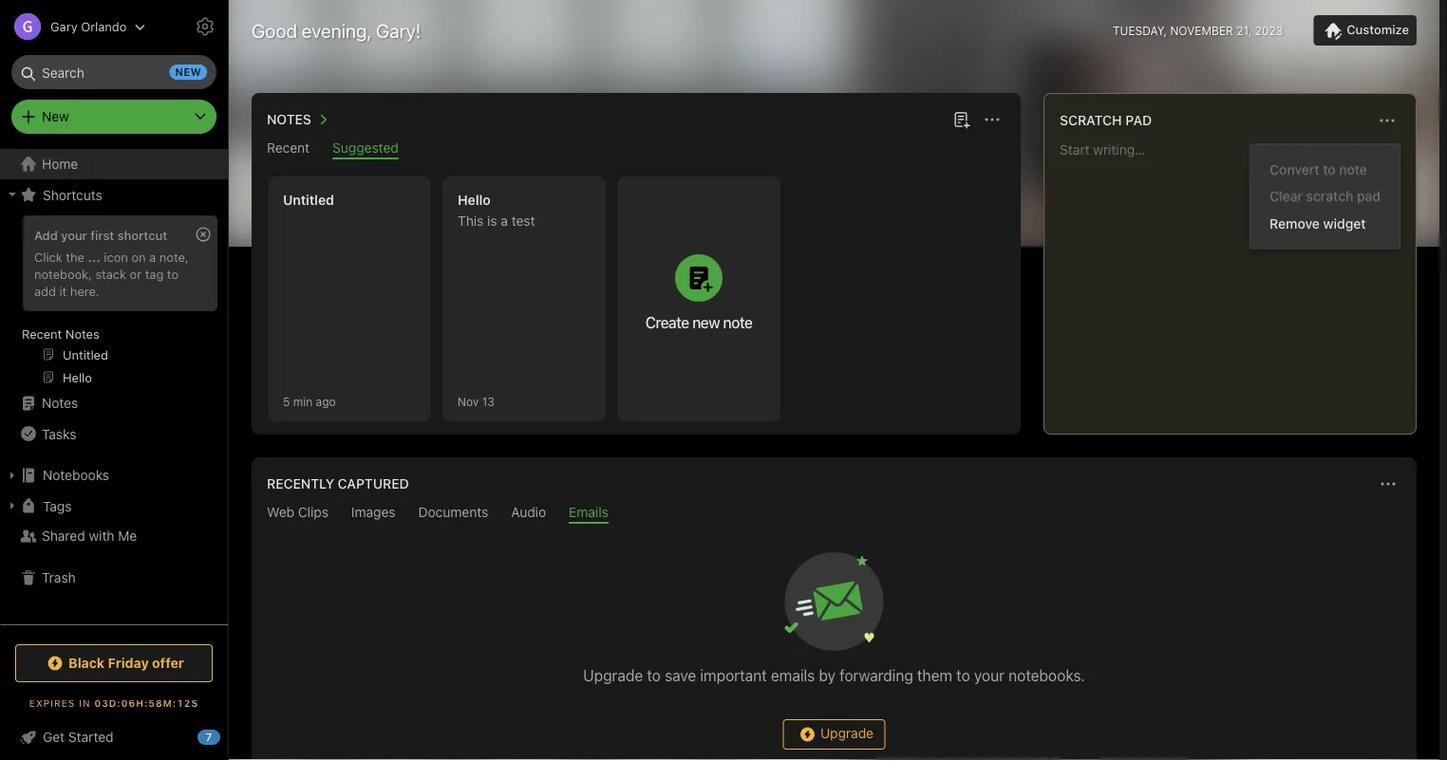 Task type: vqa. For each thing, say whether or not it's contained in the screenshot.
'SEARCH BOX'
no



Task type: locate. For each thing, give the bounding box(es) containing it.
create new note button
[[617, 177, 781, 422]]

ago
[[316, 395, 336, 408]]

5 min ago
[[283, 395, 336, 408]]

me
[[118, 529, 137, 544]]

emails tab
[[569, 505, 609, 524]]

recent for recent
[[267, 140, 310, 156]]

13
[[482, 395, 495, 408]]

notes up tasks
[[42, 396, 78, 411]]

1 horizontal spatial a
[[501, 213, 508, 229]]

forwarding
[[840, 667, 913, 685]]

new
[[175, 66, 201, 78], [692, 313, 720, 331]]

settings image
[[194, 15, 217, 38]]

a right on
[[149, 250, 156, 264]]

7
[[206, 732, 212, 744]]

1 vertical spatial your
[[974, 667, 1005, 685]]

0 horizontal spatial recent
[[22, 327, 62, 341]]

with
[[89, 529, 114, 544]]

hello this is a test
[[458, 192, 535, 229]]

documents
[[418, 505, 488, 520]]

friday
[[108, 656, 149, 671]]

1 horizontal spatial upgrade
[[821, 726, 874, 741]]

your
[[61, 228, 87, 242], [974, 667, 1005, 685]]

in
[[79, 698, 91, 709]]

it
[[59, 284, 67, 298]]

emails tab panel
[[252, 524, 1417, 761]]

0 vertical spatial new
[[175, 66, 201, 78]]

1 horizontal spatial recent
[[267, 140, 310, 156]]

1 vertical spatial upgrade
[[821, 726, 874, 741]]

to down note,
[[167, 267, 179, 281]]

1 vertical spatial notes
[[65, 327, 99, 341]]

suggested tab panel
[[252, 160, 1021, 435]]

0 horizontal spatial new
[[175, 66, 201, 78]]

pad
[[1357, 189, 1381, 204]]

note,
[[159, 250, 189, 264]]

1 horizontal spatial your
[[974, 667, 1005, 685]]

1 vertical spatial new
[[692, 313, 720, 331]]

shortcuts
[[43, 187, 102, 203]]

recent
[[267, 140, 310, 156], [22, 327, 62, 341]]

convert to note link
[[1251, 156, 1400, 183]]

shortcut
[[117, 228, 167, 242]]

0 vertical spatial notes
[[267, 112, 311, 127]]

emails
[[569, 505, 609, 520]]

0 horizontal spatial note
[[723, 313, 753, 331]]

1 vertical spatial more actions image
[[1377, 473, 1400, 496]]

add
[[34, 284, 56, 298]]

notebook,
[[34, 267, 92, 281]]

min
[[293, 395, 313, 408]]

1 vertical spatial a
[[149, 250, 156, 264]]

nov 13
[[458, 395, 495, 408]]

more actions image
[[981, 108, 1004, 131]]

0 vertical spatial upgrade
[[583, 667, 643, 685]]

1 vertical spatial recent
[[22, 327, 62, 341]]

suggested
[[333, 140, 399, 156]]

Help and Learning task checklist field
[[0, 723, 228, 753]]

web
[[267, 505, 294, 520]]

a inside hello this is a test
[[501, 213, 508, 229]]

note for create new note
[[723, 313, 753, 331]]

a inside icon on a note, notebook, stack or tag to add it here.
[[149, 250, 156, 264]]

0 vertical spatial more actions image
[[1376, 109, 1399, 132]]

to
[[1323, 161, 1336, 177], [167, 267, 179, 281], [647, 667, 661, 685], [957, 667, 970, 685]]

new down settings image
[[175, 66, 201, 78]]

0 vertical spatial note
[[1339, 161, 1368, 177]]

notebooks.
[[1009, 667, 1085, 685]]

new button
[[11, 100, 217, 134]]

Account field
[[0, 8, 146, 46]]

More actions field
[[979, 106, 1006, 133], [1374, 107, 1401, 134], [1375, 471, 1402, 498]]

1 horizontal spatial new
[[692, 313, 720, 331]]

gary orlando
[[50, 19, 127, 34]]

a right is
[[501, 213, 508, 229]]

dropdown list menu
[[1251, 156, 1400, 237]]

test
[[512, 213, 535, 229]]

note right the 'create'
[[723, 313, 753, 331]]

here.
[[70, 284, 99, 298]]

2 tab list from the top
[[255, 505, 1413, 524]]

nov
[[458, 395, 479, 408]]

note up the pad
[[1339, 161, 1368, 177]]

new right the 'create'
[[692, 313, 720, 331]]

notebooks
[[43, 468, 109, 483]]

evening,
[[302, 19, 372, 41]]

expires
[[29, 698, 75, 709]]

upgrade down upgrade to save important emails by forwarding them to your notebooks.
[[821, 726, 874, 741]]

note inside button
[[723, 313, 753, 331]]

expand tags image
[[5, 499, 20, 514]]

tab list containing recent
[[255, 140, 1017, 160]]

black
[[69, 656, 105, 671]]

widget
[[1324, 216, 1366, 231]]

suggested tab
[[333, 140, 399, 160]]

recent down add
[[22, 327, 62, 341]]

add
[[34, 228, 58, 242]]

notes inside "link"
[[42, 396, 78, 411]]

upgrade inside button
[[821, 726, 874, 741]]

0 vertical spatial tab list
[[255, 140, 1017, 160]]

group
[[0, 210, 227, 396]]

upgrade for upgrade to save important emails by forwarding them to your notebooks.
[[583, 667, 643, 685]]

to right the them at the bottom right of the page
[[957, 667, 970, 685]]

scratch pad
[[1060, 113, 1152, 128]]

icon on a note, notebook, stack or tag to add it here.
[[34, 250, 189, 298]]

upgrade
[[583, 667, 643, 685], [821, 726, 874, 741]]

orlando
[[81, 19, 127, 34]]

notes button
[[263, 108, 334, 131]]

recently captured button
[[263, 473, 409, 496]]

more actions field for scratch pad
[[1374, 107, 1401, 134]]

recent inside tree
[[22, 327, 62, 341]]

get
[[43, 730, 65, 746]]

0 vertical spatial recent
[[267, 140, 310, 156]]

0 vertical spatial your
[[61, 228, 87, 242]]

clear
[[1270, 189, 1303, 204]]

recent for recent notes
[[22, 327, 62, 341]]

your up the
[[61, 228, 87, 242]]

0 horizontal spatial a
[[149, 250, 156, 264]]

untitled
[[283, 192, 334, 208]]

notes
[[267, 112, 311, 127], [65, 327, 99, 341], [42, 396, 78, 411]]

tree
[[0, 149, 228, 624]]

1 tab list from the top
[[255, 140, 1017, 160]]

shared
[[42, 529, 85, 544]]

2 vertical spatial notes
[[42, 396, 78, 411]]

tab list
[[255, 140, 1017, 160], [255, 505, 1413, 524]]

notes inside button
[[267, 112, 311, 127]]

notes up recent tab on the top left of page
[[267, 112, 311, 127]]

tab list containing web clips
[[255, 505, 1413, 524]]

clear scratch pad link
[[1251, 183, 1400, 210]]

upgrade to save important emails by forwarding them to your notebooks.
[[583, 667, 1085, 685]]

new search field
[[25, 55, 207, 89]]

Start writing… text field
[[1060, 142, 1415, 419]]

note inside dropdown list "menu"
[[1339, 161, 1368, 177]]

group containing add your first shortcut
[[0, 210, 227, 396]]

started
[[68, 730, 114, 746]]

upgrade left save
[[583, 667, 643, 685]]

more actions image
[[1376, 109, 1399, 132], [1377, 473, 1400, 496]]

notes inside group
[[65, 327, 99, 341]]

captured
[[338, 476, 409, 492]]

recent down notes button
[[267, 140, 310, 156]]

1 horizontal spatial note
[[1339, 161, 1368, 177]]

1 vertical spatial note
[[723, 313, 753, 331]]

0 vertical spatial a
[[501, 213, 508, 229]]

0 horizontal spatial upgrade
[[583, 667, 643, 685]]

1 vertical spatial tab list
[[255, 505, 1413, 524]]

your right the them at the bottom right of the page
[[974, 667, 1005, 685]]

customize
[[1347, 23, 1409, 37]]

a
[[501, 213, 508, 229], [149, 250, 156, 264]]

recently captured
[[267, 476, 409, 492]]

gary!
[[376, 19, 421, 41]]

0 horizontal spatial your
[[61, 228, 87, 242]]

convert to note
[[1270, 161, 1368, 177]]

clips
[[298, 505, 329, 520]]

notes down here.
[[65, 327, 99, 341]]

to left save
[[647, 667, 661, 685]]

scratch
[[1060, 113, 1122, 128]]

emails
[[771, 667, 815, 685]]

tab list for notes
[[255, 140, 1017, 160]]

shared with me link
[[0, 521, 227, 552]]

tasks button
[[0, 419, 227, 449]]

expand notebooks image
[[5, 468, 20, 483]]

documents tab
[[418, 505, 488, 524]]

shortcuts button
[[0, 180, 227, 210]]

to up scratch
[[1323, 161, 1336, 177]]



Task type: describe. For each thing, give the bounding box(es) containing it.
home
[[42, 156, 78, 172]]

stack
[[95, 267, 126, 281]]

tags
[[43, 498, 72, 514]]

images
[[351, 505, 396, 520]]

audio
[[511, 505, 546, 520]]

good
[[252, 19, 297, 41]]

create new note
[[645, 313, 753, 331]]

recently
[[267, 476, 334, 492]]

recent notes
[[22, 327, 99, 341]]

this
[[458, 213, 484, 229]]

get started
[[43, 730, 114, 746]]

trash link
[[0, 563, 227, 594]]

the
[[66, 250, 84, 264]]

on
[[131, 250, 146, 264]]

remove
[[1270, 216, 1320, 231]]

click
[[34, 250, 62, 264]]

november
[[1170, 24, 1234, 37]]

black friday offer
[[69, 656, 184, 671]]

tuesday, november 21, 2023
[[1113, 24, 1283, 37]]

tags button
[[0, 491, 227, 521]]

offer
[[152, 656, 184, 671]]

gary
[[50, 19, 78, 34]]

hello
[[458, 192, 491, 208]]

to inside icon on a note, notebook, stack or tag to add it here.
[[167, 267, 179, 281]]

tasks
[[42, 426, 76, 442]]

remove widget link
[[1251, 210, 1400, 237]]

group inside tree
[[0, 210, 227, 396]]

21,
[[1237, 24, 1252, 37]]

notes link
[[0, 388, 227, 419]]

first
[[90, 228, 114, 242]]

03d:06h:58m:12s
[[94, 698, 199, 709]]

images tab
[[351, 505, 396, 524]]

recent tab
[[267, 140, 310, 160]]

good evening, gary!
[[252, 19, 421, 41]]

by
[[819, 667, 836, 685]]

customize button
[[1314, 15, 1417, 46]]

shared with me
[[42, 529, 137, 544]]

add your first shortcut
[[34, 228, 167, 242]]

to inside dropdown list "menu"
[[1323, 161, 1336, 177]]

save
[[665, 667, 696, 685]]

audio tab
[[511, 505, 546, 524]]

more actions image for recently captured
[[1377, 473, 1400, 496]]

remove widget
[[1270, 216, 1366, 231]]

tuesday,
[[1113, 24, 1167, 37]]

trash
[[42, 570, 76, 586]]

scratch pad button
[[1056, 109, 1152, 132]]

5
[[283, 395, 290, 408]]

click the ...
[[34, 250, 101, 264]]

home link
[[0, 149, 228, 180]]

black friday offer button
[[15, 645, 213, 683]]

important
[[700, 667, 767, 685]]

upgrade button
[[783, 720, 886, 750]]

Search text field
[[25, 55, 203, 89]]

web clips
[[267, 505, 329, 520]]

new inside create new note button
[[692, 313, 720, 331]]

more actions field for recently captured
[[1375, 471, 1402, 498]]

clear scratch pad
[[1270, 189, 1381, 204]]

upgrade for upgrade
[[821, 726, 874, 741]]

tab list for recently captured
[[255, 505, 1413, 524]]

click to collapse image
[[221, 726, 235, 748]]

scratch
[[1307, 189, 1354, 204]]

pad
[[1126, 113, 1152, 128]]

or
[[130, 267, 142, 281]]

web clips tab
[[267, 505, 329, 524]]

icon
[[104, 250, 128, 264]]

your inside "emails" tab panel
[[974, 667, 1005, 685]]

tree containing home
[[0, 149, 228, 624]]

new inside new search field
[[175, 66, 201, 78]]

tag
[[145, 267, 164, 281]]

note for convert to note
[[1339, 161, 1368, 177]]

is
[[487, 213, 497, 229]]

your inside tree
[[61, 228, 87, 242]]

notebooks link
[[0, 461, 227, 491]]

...
[[88, 250, 101, 264]]

create
[[645, 313, 689, 331]]

new
[[42, 109, 69, 124]]

more actions image for scratch pad
[[1376, 109, 1399, 132]]

2023
[[1255, 24, 1283, 37]]



